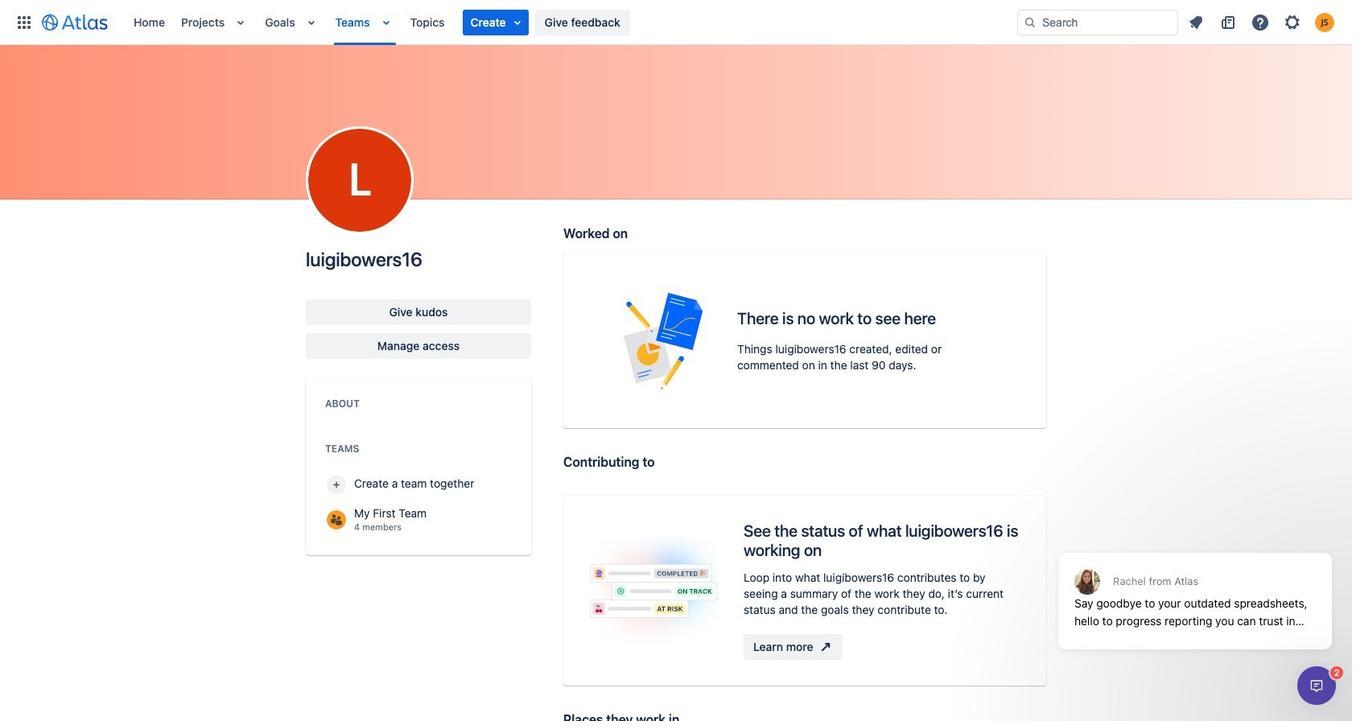 Task type: locate. For each thing, give the bounding box(es) containing it.
Search field
[[1018, 9, 1179, 35]]

settings image
[[1283, 12, 1303, 32]]

0 vertical spatial dialog
[[1051, 514, 1341, 662]]

None search field
[[1018, 9, 1179, 35]]

notifications image
[[1187, 12, 1206, 32]]

list item
[[463, 9, 529, 35]]

banner
[[0, 0, 1353, 45]]

list
[[126, 0, 1018, 45], [1182, 9, 1343, 35]]

0 horizontal spatial list
[[126, 0, 1018, 45]]

dialog
[[1051, 514, 1341, 662], [1298, 667, 1337, 705]]



Task type: vqa. For each thing, say whether or not it's contained in the screenshot.
Jira icon
no



Task type: describe. For each thing, give the bounding box(es) containing it.
search image
[[1024, 16, 1037, 29]]

switch to... image
[[14, 12, 34, 32]]

1 horizontal spatial list
[[1182, 9, 1343, 35]]

account image
[[1316, 12, 1335, 32]]

1 vertical spatial dialog
[[1298, 667, 1337, 705]]

list item inside list
[[463, 9, 529, 35]]

top element
[[10, 0, 1018, 45]]

help image
[[1251, 12, 1271, 32]]



